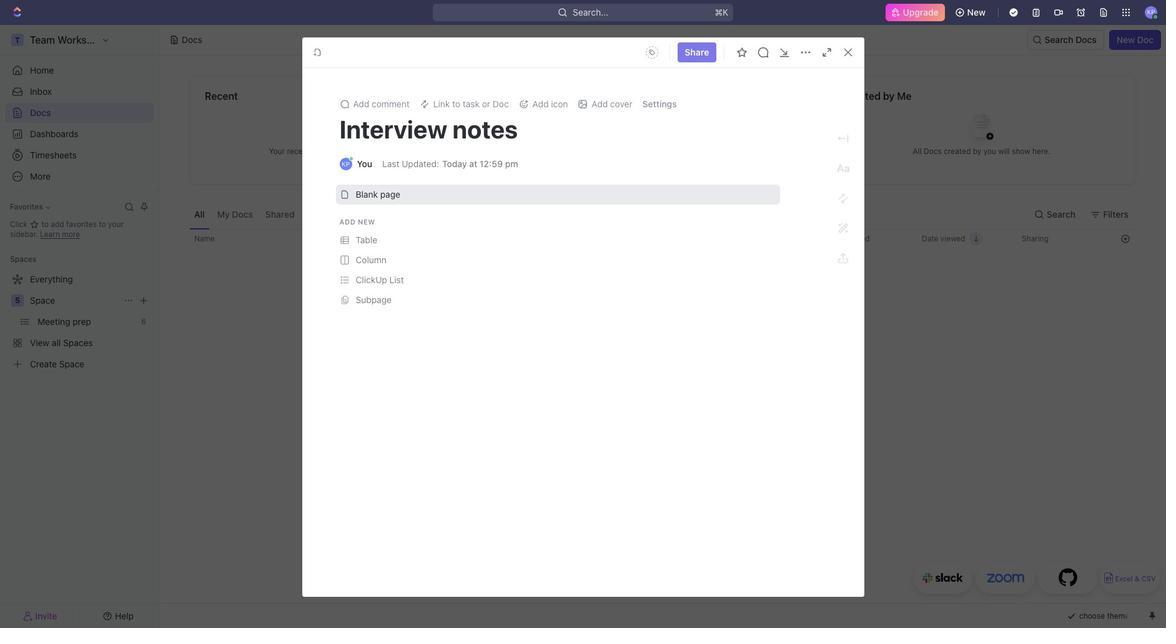 Task type: vqa. For each thing, say whether or not it's contained in the screenshot.
On
no



Task type: locate. For each thing, give the bounding box(es) containing it.
to right the link
[[452, 99, 460, 109]]

favorites right or
[[524, 91, 567, 102]]

here. up updated:
[[401, 146, 418, 156]]

2 show from the left
[[1012, 146, 1030, 156]]

table
[[356, 235, 377, 245]]

0 vertical spatial search
[[1045, 34, 1073, 45]]

here.
[[401, 146, 418, 156], [1032, 146, 1050, 156]]

⌘k
[[715, 7, 728, 17]]

upgrade
[[903, 7, 939, 17]]

1 vertical spatial favorites
[[10, 202, 43, 212]]

12:59
[[480, 159, 503, 169]]

1 vertical spatial doc
[[493, 99, 509, 109]]

favorites
[[524, 91, 567, 102], [10, 202, 43, 212]]

1 vertical spatial search
[[1047, 209, 1076, 220]]

pm
[[505, 159, 518, 169]]

all button
[[189, 200, 210, 229]]

add left icon
[[533, 99, 549, 109]]

1 vertical spatial new
[[1117, 34, 1135, 45]]

0 horizontal spatial here.
[[401, 146, 418, 156]]

sidebar navigation
[[0, 25, 159, 629]]

shared button
[[260, 200, 300, 229]]

0 horizontal spatial will
[[366, 146, 378, 156]]

interview
[[339, 114, 447, 144]]

table
[[189, 229, 1136, 461]]

0 horizontal spatial doc
[[493, 99, 509, 109]]

notes
[[453, 114, 518, 144]]

add cover
[[592, 99, 633, 109]]

search for search
[[1047, 209, 1076, 220]]

new right search docs
[[1117, 34, 1135, 45]]

updated
[[841, 234, 870, 244]]

will right you on the top right of page
[[998, 146, 1010, 156]]

to left your on the top of page
[[99, 220, 106, 229]]

to up learn
[[42, 220, 49, 229]]

1 horizontal spatial doc
[[1137, 34, 1154, 45]]

show up last
[[380, 146, 398, 156]]

timesheets
[[30, 150, 77, 161]]

0 vertical spatial row
[[189, 229, 1136, 249]]

sharing
[[1022, 234, 1049, 244]]

to
[[452, 99, 460, 109], [42, 220, 49, 229], [99, 220, 106, 229]]

table containing name
[[189, 229, 1136, 461]]

1 vertical spatial all
[[194, 209, 205, 220]]

tab list
[[189, 200, 499, 229]]

1 show from the left
[[380, 146, 398, 156]]

1 horizontal spatial by
[[973, 146, 981, 156]]

add for add icon
[[533, 99, 549, 109]]

add new
[[339, 218, 375, 226]]

0 vertical spatial kp
[[1147, 8, 1155, 16]]

today
[[442, 159, 467, 169]]

all for all
[[194, 209, 205, 220]]

add icon
[[533, 99, 568, 109]]

page
[[380, 189, 400, 200]]

to add favorites to your sidebar.
[[10, 220, 124, 239]]

inbox link
[[5, 82, 154, 102]]

no recent docs image
[[319, 104, 369, 154]]

all left created
[[913, 146, 922, 156]]

my docs button
[[212, 200, 258, 229]]

more
[[62, 230, 80, 239]]

will up the you
[[366, 146, 378, 156]]

add left new
[[339, 218, 356, 226]]

by
[[883, 91, 895, 102], [973, 146, 981, 156]]

your
[[269, 146, 285, 156]]

2 horizontal spatial to
[[452, 99, 460, 109]]

timesheets link
[[5, 146, 154, 166]]

column button
[[336, 250, 780, 270]]

invite button
[[5, 608, 76, 626]]

invite user image
[[23, 611, 33, 622]]

settings
[[643, 99, 677, 109]]

here. right you on the top right of page
[[1032, 146, 1050, 156]]

dropdown menu image
[[642, 42, 662, 62]]

my
[[217, 209, 230, 220]]

show right you on the top right of page
[[1012, 146, 1030, 156]]

favorites up click on the left of the page
[[10, 202, 43, 212]]

0 horizontal spatial show
[[380, 146, 398, 156]]

new
[[967, 7, 986, 17], [1117, 34, 1135, 45]]

1 horizontal spatial kp
[[1147, 8, 1155, 16]]

date inside date viewed button
[[922, 234, 938, 244]]

0 vertical spatial favorites
[[524, 91, 567, 102]]

1 here. from the left
[[401, 146, 418, 156]]

date viewed button
[[914, 229, 990, 249]]

new inside button
[[967, 7, 986, 17]]

blank page button
[[336, 185, 780, 205]]

space
[[30, 295, 55, 306]]

favorites
[[66, 220, 97, 229]]

by left you on the top right of page
[[973, 146, 981, 156]]

your recently opened docs will show here.
[[269, 146, 418, 156]]

1 vertical spatial by
[[973, 146, 981, 156]]

0 horizontal spatial new
[[967, 7, 986, 17]]

0 vertical spatial by
[[883, 91, 895, 102]]

by left "me"
[[883, 91, 895, 102]]

kp down your recently opened docs will show here.
[[342, 161, 350, 168]]

0 vertical spatial new
[[967, 7, 986, 17]]

shared
[[265, 209, 295, 220]]

date for date updated
[[822, 234, 838, 244]]

excel & csv link
[[1101, 563, 1160, 595]]

new doc button
[[1109, 30, 1161, 50]]

excel & csv
[[1115, 576, 1156, 584]]

2 here. from the left
[[1032, 146, 1050, 156]]

0 horizontal spatial all
[[194, 209, 205, 220]]

add
[[353, 99, 369, 109], [533, 99, 549, 109], [592, 99, 608, 109], [339, 218, 356, 226]]

workspace button
[[343, 200, 399, 229]]

1 horizontal spatial here.
[[1032, 146, 1050, 156]]

date inside date updated button
[[822, 234, 838, 244]]

1 horizontal spatial new
[[1117, 34, 1135, 45]]

docs link
[[5, 103, 154, 123]]

cover
[[610, 99, 633, 109]]

kp
[[1147, 8, 1155, 16], [342, 161, 350, 168]]

0 horizontal spatial kp
[[342, 161, 350, 168]]

row
[[189, 229, 1136, 249], [189, 297, 1136, 461]]

workspace
[[348, 209, 394, 220]]

updated:
[[402, 159, 439, 169]]

comment
[[372, 99, 410, 109]]

kp up new doc
[[1147, 8, 1155, 16]]

all for all docs created by you will show here.
[[913, 146, 922, 156]]

all docs created by you will show here.
[[913, 146, 1050, 156]]

1 vertical spatial kp
[[342, 161, 350, 168]]

0 horizontal spatial to
[[42, 220, 49, 229]]

1 horizontal spatial all
[[913, 146, 922, 156]]

0 horizontal spatial favorites
[[10, 202, 43, 212]]

search
[[1045, 34, 1073, 45], [1047, 209, 1076, 220]]

0 horizontal spatial by
[[883, 91, 895, 102]]

add left comment
[[353, 99, 369, 109]]

me
[[897, 91, 912, 102]]

doc right or
[[493, 99, 509, 109]]

docs inside sidebar navigation
[[30, 107, 51, 118]]

1 horizontal spatial show
[[1012, 146, 1030, 156]]

new right upgrade
[[967, 7, 986, 17]]

date for date viewed
[[922, 234, 938, 244]]

1 horizontal spatial will
[[998, 146, 1010, 156]]

0 horizontal spatial date
[[822, 234, 838, 244]]

add left cover on the right top of the page
[[592, 99, 608, 109]]

new inside button
[[1117, 34, 1135, 45]]

doc
[[1137, 34, 1154, 45], [493, 99, 509, 109]]

1 horizontal spatial date
[[922, 234, 938, 244]]

1 vertical spatial row
[[189, 297, 1136, 461]]

1 date from the left
[[822, 234, 838, 244]]

1 row from the top
[[189, 229, 1136, 249]]

0 vertical spatial doc
[[1137, 34, 1154, 45]]

2 date from the left
[[922, 234, 938, 244]]

all inside the all button
[[194, 209, 205, 220]]

your
[[108, 220, 124, 229]]

favorites button
[[5, 200, 55, 215]]

new doc
[[1117, 34, 1154, 45]]

new for new doc
[[1117, 34, 1135, 45]]

date left updated
[[822, 234, 838, 244]]

link to task or doc button
[[415, 96, 514, 113]]

0 vertical spatial all
[[913, 146, 922, 156]]

s
[[15, 296, 20, 305]]

last
[[382, 159, 399, 169]]

date left viewed in the right top of the page
[[922, 234, 938, 244]]

blank
[[356, 189, 378, 200]]

doc down kp dropdown button
[[1137, 34, 1154, 45]]

task
[[463, 99, 480, 109]]

row containing name
[[189, 229, 1136, 249]]

date
[[822, 234, 838, 244], [922, 234, 938, 244]]

all left my
[[194, 209, 205, 220]]

date updated button
[[814, 229, 877, 249]]

search...
[[573, 7, 608, 17]]



Task type: describe. For each thing, give the bounding box(es) containing it.
blank page
[[356, 189, 400, 200]]

link
[[433, 99, 450, 109]]

clickup list button
[[336, 270, 780, 290]]

new
[[358, 218, 375, 226]]

opened
[[318, 146, 344, 156]]

created by me
[[843, 91, 912, 102]]

icon
[[551, 99, 568, 109]]

table button
[[336, 230, 780, 250]]

add for add cover
[[592, 99, 608, 109]]

doc inside link to task or doc dropdown button
[[493, 99, 509, 109]]

interview notes
[[339, 114, 518, 144]]

docs inside tab list
[[232, 209, 253, 220]]

recently
[[287, 146, 316, 156]]

learn more link
[[40, 230, 80, 239]]

new for new
[[967, 7, 986, 17]]

1 horizontal spatial to
[[99, 220, 106, 229]]

2 row from the top
[[189, 297, 1136, 461]]

subpage button
[[336, 290, 780, 310]]

list
[[389, 275, 404, 285]]

clickup list
[[356, 275, 404, 285]]

no favorited docs image
[[638, 104, 688, 154]]

dashboards link
[[5, 124, 154, 144]]

&
[[1135, 576, 1140, 584]]

share
[[685, 47, 709, 57]]

home
[[30, 65, 54, 76]]

sidebar.
[[10, 230, 38, 239]]

add for add comment
[[353, 99, 369, 109]]

last updated: today at 12:59 pm
[[382, 159, 518, 169]]

csv
[[1142, 576, 1156, 584]]

subpage
[[356, 295, 392, 305]]

search button
[[1029, 205, 1083, 225]]

kp button
[[1141, 2, 1161, 22]]

1 will from the left
[[366, 146, 378, 156]]

link to task or doc
[[433, 99, 509, 109]]

space, , element
[[11, 295, 24, 307]]

add
[[51, 220, 64, 229]]

search docs button
[[1027, 30, 1104, 50]]

date viewed
[[922, 234, 965, 244]]

clickup
[[356, 275, 387, 285]]

click
[[10, 220, 29, 229]]

search for search docs
[[1045, 34, 1073, 45]]

you
[[357, 159, 372, 169]]

at
[[469, 159, 477, 169]]

invite
[[35, 611, 57, 622]]

column
[[356, 255, 387, 265]]

no created by me docs image
[[957, 104, 1007, 154]]

upgrade link
[[885, 4, 945, 21]]

created
[[843, 91, 881, 102]]

excel
[[1115, 576, 1133, 584]]

favorites inside button
[[10, 202, 43, 212]]

dashboards
[[30, 129, 78, 139]]

you
[[984, 146, 996, 156]]

learn
[[40, 230, 60, 239]]

name
[[194, 234, 215, 244]]

recent
[[205, 91, 238, 102]]

learn more
[[40, 230, 80, 239]]

doc inside new doc button
[[1137, 34, 1154, 45]]

2 will from the left
[[998, 146, 1010, 156]]

viewed
[[941, 234, 965, 244]]

add for add new
[[339, 218, 356, 226]]

tab list containing all
[[189, 200, 499, 229]]

home link
[[5, 61, 154, 81]]

space link
[[30, 291, 119, 311]]

spaces
[[10, 255, 36, 264]]

to inside dropdown button
[[452, 99, 460, 109]]

search docs
[[1045, 34, 1097, 45]]

inbox
[[30, 86, 52, 97]]

or
[[482, 99, 490, 109]]

kp inside kp dropdown button
[[1147, 8, 1155, 16]]

my docs
[[217, 209, 253, 220]]

created
[[944, 146, 971, 156]]

date updated
[[822, 234, 870, 244]]

1 horizontal spatial favorites
[[524, 91, 567, 102]]



